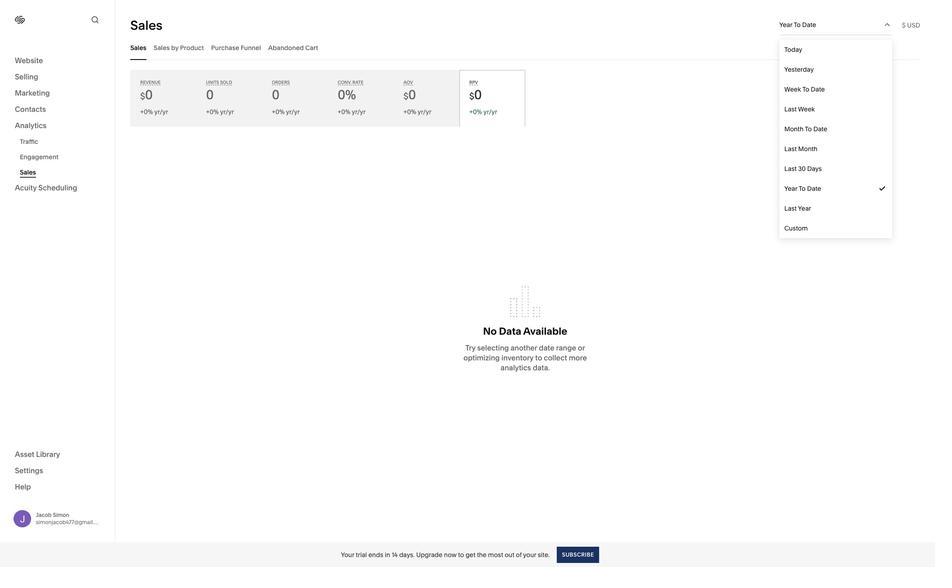 Task type: vqa. For each thing, say whether or not it's contained in the screenshot.
Social Sharing link
no



Task type: locate. For each thing, give the bounding box(es) containing it.
0% inside 'units sold 0 0% yr/yr'
[[210, 108, 219, 116]]

week down yesterday
[[785, 85, 802, 93]]

tab list containing sales
[[130, 35, 921, 60]]

0 vertical spatial month
[[785, 125, 804, 133]]

6 yr/yr from the left
[[484, 108, 498, 116]]

website link
[[15, 55, 100, 66]]

traffic link
[[20, 134, 105, 149]]

0% yr/yr
[[144, 108, 168, 116], [342, 108, 366, 116], [407, 108, 432, 116], [473, 108, 498, 116]]

3 yr/yr from the left
[[286, 108, 300, 116]]

1 horizontal spatial to
[[536, 353, 543, 362]]

more
[[569, 353, 587, 362]]

date
[[803, 21, 817, 29], [812, 85, 826, 93], [814, 125, 828, 133], [808, 185, 822, 193]]

to inside 'try selecting another date range or optimizing inventory to collect more analytics data.'
[[536, 353, 543, 362]]

last for last month
[[785, 145, 797, 153]]

try
[[466, 343, 476, 352]]

to
[[794, 21, 801, 29], [803, 85, 810, 93], [806, 125, 813, 133], [799, 185, 806, 193]]

yr/yr inside 'units sold 0 0% yr/yr'
[[220, 108, 234, 116]]

contacts
[[15, 105, 46, 114]]

to for now
[[458, 551, 464, 559]]

0% yr/yr for revenue
[[144, 108, 168, 116]]

1 0% yr/yr from the left
[[144, 108, 168, 116]]

3 0% yr/yr from the left
[[407, 108, 432, 116]]

0% yr/yr down conv. rate 0%
[[342, 108, 366, 116]]

most
[[488, 551, 504, 559]]

sales link
[[20, 165, 105, 180]]

month
[[785, 125, 804, 133], [799, 145, 818, 153]]

0% yr/yr down revenue
[[144, 108, 168, 116]]

to left the get
[[458, 551, 464, 559]]

selling
[[15, 72, 38, 81]]

product
[[180, 44, 204, 52]]

0 vertical spatial year to date
[[780, 21, 817, 29]]

0 horizontal spatial to
[[458, 551, 464, 559]]

0 for aov
[[409, 87, 416, 102]]

3 last from the top
[[785, 165, 797, 173]]

$ 0 for aov
[[404, 87, 416, 102]]

2 last from the top
[[785, 145, 797, 153]]

of
[[516, 551, 522, 559]]

year to date
[[780, 21, 817, 29], [785, 185, 822, 193]]

to up data.
[[536, 353, 543, 362]]

last for last year
[[785, 204, 797, 213]]

year to date down last 30 days
[[785, 185, 822, 193]]

0 down revenue
[[145, 87, 153, 102]]

data
[[499, 325, 522, 338]]

try selecting another date range or optimizing inventory to collect more analytics data.
[[464, 343, 587, 372]]

simonjacob477@gmail.com
[[36, 519, 106, 526]]

traffic
[[20, 138, 38, 146]]

0% yr/yr down aov
[[407, 108, 432, 116]]

0 vertical spatial year
[[780, 21, 793, 29]]

5 yr/yr from the left
[[418, 108, 432, 116]]

date inside button
[[803, 21, 817, 29]]

30
[[799, 165, 806, 173]]

$ down revenue
[[140, 91, 145, 102]]

to down the 30
[[799, 185, 806, 193]]

2 horizontal spatial $ 0
[[470, 87, 482, 102]]

data.
[[533, 363, 550, 372]]

no
[[484, 325, 497, 338]]

year to date up today
[[780, 21, 817, 29]]

month down last week
[[785, 125, 804, 133]]

selecting
[[478, 343, 509, 352]]

$ down aov
[[404, 91, 409, 102]]

selling link
[[15, 72, 100, 83]]

0 horizontal spatial $ 0
[[140, 87, 153, 102]]

or
[[578, 343, 586, 352]]

0 down aov
[[409, 87, 416, 102]]

5 0 from the left
[[475, 87, 482, 102]]

tab list
[[130, 35, 921, 60]]

0% down the orders
[[276, 108, 285, 116]]

your
[[341, 551, 355, 559]]

to
[[536, 353, 543, 362], [458, 551, 464, 559]]

4 0 from the left
[[409, 87, 416, 102]]

0 down units
[[206, 87, 214, 102]]

last month
[[785, 145, 818, 153]]

1 vertical spatial to
[[458, 551, 464, 559]]

3 0 from the left
[[272, 87, 280, 102]]

year
[[780, 21, 793, 29], [785, 185, 798, 193], [799, 204, 812, 213]]

2 0% yr/yr from the left
[[342, 108, 366, 116]]

aov
[[404, 80, 413, 85]]

year up "last year"
[[785, 185, 798, 193]]

$ 0 down revenue
[[140, 87, 153, 102]]

subscribe
[[562, 551, 595, 558]]

3 $ 0 from the left
[[470, 87, 482, 102]]

to up today
[[794, 21, 801, 29]]

0 for revenue
[[145, 87, 153, 102]]

2 0 from the left
[[206, 87, 214, 102]]

$ 0 down rpv
[[470, 87, 482, 102]]

$ down rpv
[[470, 91, 475, 102]]

0% yr/yr for rpv
[[473, 108, 498, 116]]

0% down conv.
[[338, 87, 356, 102]]

0 down the orders
[[272, 87, 280, 102]]

today
[[785, 46, 803, 54]]

$ for rpv
[[470, 91, 475, 102]]

4 last from the top
[[785, 204, 797, 213]]

last
[[785, 105, 797, 113], [785, 145, 797, 153], [785, 165, 797, 173], [785, 204, 797, 213]]

sales by product button
[[154, 35, 204, 60]]

0 vertical spatial to
[[536, 353, 543, 362]]

year up custom
[[799, 204, 812, 213]]

asset library
[[15, 450, 60, 459]]

acuity scheduling link
[[15, 183, 100, 194]]

website
[[15, 56, 43, 65]]

month down month to date
[[799, 145, 818, 153]]

sold
[[220, 80, 232, 85]]

0% yr/yr for aov
[[407, 108, 432, 116]]

last left the 30
[[785, 165, 797, 173]]

0 for rpv
[[475, 87, 482, 102]]

orders
[[272, 80, 290, 85]]

last year
[[785, 204, 812, 213]]

0 down rpv
[[475, 87, 482, 102]]

year up today
[[780, 21, 793, 29]]

optimizing
[[464, 353, 500, 362]]

2 $ 0 from the left
[[404, 87, 416, 102]]

yr/yr
[[154, 108, 168, 116], [220, 108, 234, 116], [286, 108, 300, 116], [352, 108, 366, 116], [418, 108, 432, 116], [484, 108, 498, 116]]

out
[[505, 551, 515, 559]]

abandoned
[[268, 44, 304, 52]]

$ 0
[[140, 87, 153, 102], [404, 87, 416, 102], [470, 87, 482, 102]]

year to date inside button
[[780, 21, 817, 29]]

1 horizontal spatial $ 0
[[404, 87, 416, 102]]

4 yr/yr from the left
[[352, 108, 366, 116]]

1 last from the top
[[785, 105, 797, 113]]

4 0% yr/yr from the left
[[473, 108, 498, 116]]

inventory
[[502, 353, 534, 362]]

last down the week to date
[[785, 105, 797, 113]]

date down days
[[808, 185, 822, 193]]

14
[[392, 551, 398, 559]]

days
[[808, 165, 823, 173]]

0% yr/yr for conv. rate
[[342, 108, 366, 116]]

0% yr/yr down rpv
[[473, 108, 498, 116]]

week up month to date
[[799, 105, 815, 113]]

date up today
[[803, 21, 817, 29]]

last up last 30 days
[[785, 145, 797, 153]]

1 vertical spatial year
[[785, 185, 798, 193]]

engagement
[[20, 153, 59, 161]]

library
[[36, 450, 60, 459]]

engagement link
[[20, 149, 105, 165]]

$ 0 for rpv
[[470, 87, 482, 102]]

1 $ 0 from the left
[[140, 87, 153, 102]]

last up custom
[[785, 204, 797, 213]]

1 yr/yr from the left
[[154, 108, 168, 116]]

your trial ends in 14 days. upgrade now to get the most out of your site.
[[341, 551, 550, 559]]

$ 0 down aov
[[404, 87, 416, 102]]

0% down units
[[210, 108, 219, 116]]

sales button
[[130, 35, 147, 60]]

the
[[477, 551, 487, 559]]

1 0 from the left
[[145, 87, 153, 102]]

rpv
[[470, 80, 478, 85]]

simon
[[53, 512, 69, 518]]

2 yr/yr from the left
[[220, 108, 234, 116]]

acuity scheduling
[[15, 183, 77, 192]]

ends
[[369, 551, 384, 559]]

date up "last month"
[[814, 125, 828, 133]]

$
[[903, 21, 906, 29], [140, 91, 145, 102], [404, 91, 409, 102], [470, 91, 475, 102]]



Task type: describe. For each thing, give the bounding box(es) containing it.
marketing link
[[15, 88, 100, 99]]

$ for aov
[[404, 91, 409, 102]]

0% down revenue
[[144, 108, 153, 116]]

2 vertical spatial year
[[799, 204, 812, 213]]

custom
[[785, 224, 808, 232]]

date up last week
[[812, 85, 826, 93]]

$ left usd
[[903, 21, 906, 29]]

analytics link
[[15, 120, 100, 131]]

settings
[[15, 466, 43, 475]]

now
[[444, 551, 457, 559]]

last 30 days
[[785, 165, 823, 173]]

to up "last month"
[[806, 125, 813, 133]]

yr/yr for aov
[[418, 108, 432, 116]]

marketing
[[15, 88, 50, 97]]

no data available
[[484, 325, 568, 338]]

sales by product
[[154, 44, 204, 52]]

in
[[385, 551, 390, 559]]

units
[[206, 80, 219, 85]]

0% inside conv. rate 0%
[[338, 87, 356, 102]]

week to date
[[785, 85, 826, 93]]

abandoned cart
[[268, 44, 318, 52]]

help link
[[15, 482, 31, 492]]

collect
[[544, 353, 568, 362]]

asset library link
[[15, 449, 100, 460]]

yr/yr for rpv
[[484, 108, 498, 116]]

last for last 30 days
[[785, 165, 797, 173]]

0 inside the 'orders 0 0% yr/yr'
[[272, 87, 280, 102]]

to up last week
[[803, 85, 810, 93]]

conv. rate 0%
[[338, 80, 364, 102]]

sales inside button
[[154, 44, 170, 52]]

by
[[171, 44, 179, 52]]

help
[[15, 482, 31, 491]]

month to date
[[785, 125, 828, 133]]

units sold 0 0% yr/yr
[[206, 80, 234, 116]]

jacob
[[36, 512, 52, 518]]

0% down aov
[[407, 108, 417, 116]]

contacts link
[[15, 104, 100, 115]]

range
[[557, 343, 577, 352]]

last week
[[785, 105, 815, 113]]

to inside button
[[794, 21, 801, 29]]

site.
[[538, 551, 550, 559]]

rate
[[353, 80, 364, 85]]

year to date button
[[780, 15, 893, 35]]

analytics
[[15, 121, 47, 130]]

your
[[524, 551, 537, 559]]

trial
[[356, 551, 367, 559]]

revenue
[[140, 80, 161, 85]]

subscribe button
[[557, 547, 600, 563]]

yr/yr inside the 'orders 0 0% yr/yr'
[[286, 108, 300, 116]]

abandoned cart button
[[268, 35, 318, 60]]

acuity
[[15, 183, 37, 192]]

upgrade
[[417, 551, 443, 559]]

yr/yr for revenue
[[154, 108, 168, 116]]

get
[[466, 551, 476, 559]]

scheduling
[[38, 183, 77, 192]]

conv.
[[338, 80, 352, 85]]

cart
[[305, 44, 318, 52]]

year inside button
[[780, 21, 793, 29]]

1 vertical spatial week
[[799, 105, 815, 113]]

settings link
[[15, 465, 100, 476]]

purchase funnel button
[[211, 35, 261, 60]]

0% down rpv
[[473, 108, 482, 116]]

available
[[524, 325, 568, 338]]

orders 0 0% yr/yr
[[272, 80, 300, 116]]

days.
[[399, 551, 415, 559]]

date
[[539, 343, 555, 352]]

purchase
[[211, 44, 239, 52]]

0% inside the 'orders 0 0% yr/yr'
[[276, 108, 285, 116]]

purchase funnel
[[211, 44, 261, 52]]

$ usd
[[903, 21, 921, 29]]

0 vertical spatial week
[[785, 85, 802, 93]]

to for inventory
[[536, 353, 543, 362]]

$ for revenue
[[140, 91, 145, 102]]

1 vertical spatial year to date
[[785, 185, 822, 193]]

jacob simon simonjacob477@gmail.com
[[36, 512, 106, 526]]

yr/yr for conv. rate
[[352, 108, 366, 116]]

last for last week
[[785, 105, 797, 113]]

asset
[[15, 450, 34, 459]]

funnel
[[241, 44, 261, 52]]

0 inside 'units sold 0 0% yr/yr'
[[206, 87, 214, 102]]

yesterday
[[785, 65, 814, 74]]

usd
[[908, 21, 921, 29]]

0% down conv. rate 0%
[[342, 108, 351, 116]]

another
[[511, 343, 538, 352]]

analytics
[[501, 363, 532, 372]]

$ 0 for revenue
[[140, 87, 153, 102]]

1 vertical spatial month
[[799, 145, 818, 153]]



